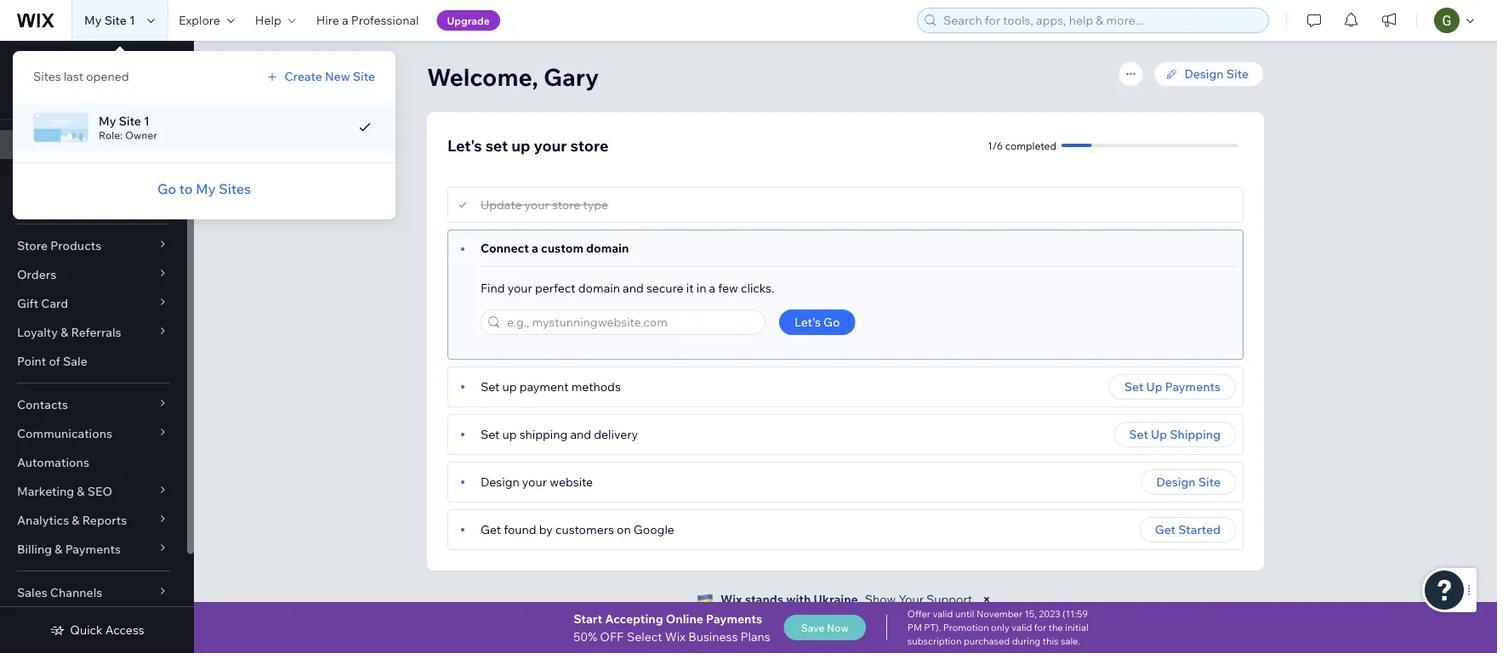 Task type: describe. For each thing, give the bounding box(es) containing it.
started
[[1179, 522, 1221, 537]]

point of sale link
[[0, 347, 187, 376]]

loyalty
[[17, 325, 58, 340]]

my inside 'link'
[[196, 180, 216, 197]]

e.g., mystunningwebsite.com field
[[502, 311, 760, 334]]

only
[[991, 622, 1010, 634]]

contacts button
[[0, 391, 187, 419]]

setup
[[17, 137, 51, 152]]

role:
[[99, 129, 123, 142]]

billing & payments
[[17, 542, 121, 557]]

on
[[617, 522, 631, 537]]

1 vertical spatial completed
[[1006, 139, 1057, 152]]

reports
[[82, 513, 127, 528]]

go to my sites link
[[157, 179, 251, 199]]

0 vertical spatial sites
[[33, 69, 61, 84]]

hire
[[316, 13, 339, 28]]

professional
[[351, 13, 419, 28]]

design site inside design site button
[[1157, 475, 1221, 490]]

your inside sidebar element
[[84, 55, 110, 70]]

methods
[[572, 379, 621, 394]]

last
[[64, 69, 83, 84]]

my site 1
[[84, 13, 135, 28]]

orders button
[[0, 260, 187, 289]]

1 vertical spatial store
[[570, 136, 609, 155]]

start
[[574, 612, 602, 626]]

up up update
[[512, 136, 530, 155]]

site inside my site 1 role: owner
[[119, 114, 141, 128]]

set up shipping and delivery
[[481, 427, 638, 442]]

for
[[1034, 622, 1047, 634]]

go to my sites
[[157, 180, 251, 197]]

clicks.
[[741, 281, 775, 296]]

set up payment methods
[[481, 379, 621, 394]]

let's go
[[795, 315, 840, 330]]

home link
[[0, 159, 187, 188]]

referrals
[[71, 325, 121, 340]]

communications
[[17, 426, 112, 441]]

1 vertical spatial set
[[485, 136, 508, 155]]

sales
[[17, 585, 47, 600]]

it
[[686, 281, 694, 296]]

design site link
[[1154, 61, 1264, 87]]

set up shipping button
[[1114, 422, 1236, 448]]

get found by customers on google
[[481, 522, 675, 537]]

save now
[[801, 622, 849, 634]]

let's inside sidebar element
[[17, 55, 44, 70]]

get started
[[1155, 522, 1221, 537]]

secure
[[647, 281, 684, 296]]

products
[[50, 238, 101, 253]]

automations
[[17, 455, 89, 470]]

domain for custom
[[586, 241, 629, 256]]

design site inside design site link
[[1185, 66, 1249, 81]]

billing & payments button
[[0, 535, 187, 564]]

up inside sidebar element
[[67, 55, 82, 70]]

to
[[179, 180, 193, 197]]

payments inside start accepting online payments 50% off select wix business plans
[[706, 612, 762, 626]]

delivery
[[594, 427, 638, 442]]

payment
[[520, 379, 569, 394]]

during
[[1012, 636, 1041, 647]]

design inside button
[[1157, 475, 1196, 490]]

set for set up shipping and delivery
[[481, 427, 500, 442]]

your for update
[[525, 197, 549, 212]]

2 vertical spatial store
[[552, 197, 580, 212]]

wix stands with ukraine show your support
[[721, 592, 973, 607]]

point of sale
[[17, 354, 87, 369]]

design site button
[[1141, 470, 1236, 495]]

domain for perfect
[[578, 281, 620, 296]]

off
[[600, 629, 624, 644]]

hire a professional link
[[306, 0, 429, 41]]

business
[[688, 629, 738, 644]]

by
[[539, 522, 553, 537]]

now
[[827, 622, 849, 634]]

shipping
[[1170, 427, 1221, 442]]

set up payments button
[[1109, 374, 1236, 400]]

save
[[801, 622, 825, 634]]

design your website
[[481, 475, 593, 490]]

setup link
[[0, 130, 187, 159]]

up for shipping
[[1151, 427, 1167, 442]]

& for analytics
[[72, 513, 80, 528]]

opened
[[86, 69, 129, 84]]

sales channels
[[17, 585, 102, 600]]

november
[[977, 608, 1023, 620]]

start accepting online payments 50% off select wix business plans
[[574, 612, 771, 644]]

connect a custom domain
[[481, 241, 629, 256]]

your up update your store type on the left top of page
[[534, 136, 567, 155]]

0 vertical spatial valid
[[933, 608, 953, 620]]

loyalty & referrals button
[[0, 318, 187, 347]]

orders
[[17, 267, 56, 282]]

1 vertical spatial 1/6
[[988, 139, 1003, 152]]

find your perfect domain and secure it in a few clicks.
[[481, 281, 775, 296]]

1 horizontal spatial and
[[623, 281, 644, 296]]

of
[[49, 354, 60, 369]]

let's set up your store inside sidebar element
[[17, 55, 142, 70]]

owner
[[125, 129, 157, 142]]

payments for set up payments
[[1165, 379, 1221, 394]]

your for find
[[508, 281, 532, 296]]

quick
[[70, 623, 103, 638]]

sales channels button
[[0, 579, 187, 607]]

wix inside start accepting online payments 50% off select wix business plans
[[665, 629, 686, 644]]

promotion
[[943, 622, 989, 634]]

create new site button
[[264, 69, 375, 84]]

in
[[697, 281, 707, 296]]

quick access button
[[50, 623, 144, 638]]

with
[[786, 592, 811, 607]]

2 vertical spatial a
[[709, 281, 716, 296]]

gift card button
[[0, 289, 187, 318]]

marketing
[[17, 484, 74, 499]]

online
[[666, 612, 704, 626]]

a for custom
[[532, 241, 538, 256]]

gift card
[[17, 296, 68, 311]]

get for get started
[[1155, 522, 1176, 537]]

google
[[634, 522, 675, 537]]



Task type: locate. For each thing, give the bounding box(es) containing it.
your for design
[[522, 475, 547, 490]]

1 horizontal spatial wix
[[721, 592, 742, 607]]

set
[[47, 55, 64, 70], [485, 136, 508, 155]]

loyalty & referrals
[[17, 325, 121, 340]]

0 vertical spatial completed
[[35, 92, 86, 105]]

up inside set up payments button
[[1146, 379, 1163, 394]]

quick access
[[70, 623, 144, 638]]

upgrade
[[447, 14, 490, 27]]

sites left last
[[33, 69, 61, 84]]

a right in on the top left
[[709, 281, 716, 296]]

my inside my site 1 role: owner
[[99, 114, 116, 128]]

set up update
[[485, 136, 508, 155]]

up for payments
[[1146, 379, 1163, 394]]

1 vertical spatial wix
[[665, 629, 686, 644]]

sidebar element
[[0, 41, 194, 653]]

0 vertical spatial 1
[[129, 13, 135, 28]]

0 vertical spatial my
[[84, 13, 102, 28]]

1 vertical spatial 1/6 completed
[[988, 139, 1057, 152]]

0 horizontal spatial and
[[570, 427, 591, 442]]

& for billing
[[55, 542, 63, 557]]

0 horizontal spatial a
[[342, 13, 348, 28]]

1 horizontal spatial let's
[[448, 136, 482, 155]]

0 horizontal spatial set
[[47, 55, 64, 70]]

payments down analytics & reports popup button
[[65, 542, 121, 557]]

1 vertical spatial domain
[[578, 281, 620, 296]]

let's set up your store down the my site 1
[[17, 55, 142, 70]]

1 vertical spatial design site
[[1157, 475, 1221, 490]]

0 vertical spatial 1/6
[[17, 92, 32, 105]]

& right loyalty
[[61, 325, 68, 340]]

1 get from the left
[[481, 522, 501, 537]]

0 vertical spatial wix
[[721, 592, 742, 607]]

my for my site 1
[[84, 13, 102, 28]]

domain
[[586, 241, 629, 256], [578, 281, 620, 296]]

get started button
[[1140, 517, 1236, 543]]

0 vertical spatial 1/6 completed
[[17, 92, 86, 105]]

valid down support
[[933, 608, 953, 620]]

0 vertical spatial let's set up your store
[[17, 55, 142, 70]]

1 horizontal spatial let's set up your store
[[448, 136, 609, 155]]

0 vertical spatial store
[[113, 55, 142, 70]]

my for my site 1 role: owner
[[99, 114, 116, 128]]

my site 1 role: owner
[[99, 114, 157, 142]]

your left website
[[522, 475, 547, 490]]

set left opened
[[47, 55, 64, 70]]

few
[[718, 281, 738, 296]]

0 horizontal spatial let's set up your store
[[17, 55, 142, 70]]

perfect
[[535, 281, 576, 296]]

found
[[504, 522, 537, 537]]

0 horizontal spatial wix
[[665, 629, 686, 644]]

your
[[899, 592, 924, 607]]

design
[[1185, 66, 1224, 81], [481, 475, 520, 490], [1157, 475, 1196, 490]]

billing
[[17, 542, 52, 557]]

sites right to
[[219, 180, 251, 197]]

help
[[255, 13, 281, 28]]

and left secure
[[623, 281, 644, 296]]

1 vertical spatial my
[[99, 114, 116, 128]]

2 get from the left
[[1155, 522, 1176, 537]]

up
[[67, 55, 82, 70], [512, 136, 530, 155], [502, 379, 517, 394], [502, 427, 517, 442]]

2 horizontal spatial payments
[[1165, 379, 1221, 394]]

0 horizontal spatial valid
[[933, 608, 953, 620]]

0 horizontal spatial 1
[[129, 13, 135, 28]]

sites inside go to my sites 'link'
[[219, 180, 251, 197]]

upgrade button
[[437, 10, 500, 31]]

sale.
[[1061, 636, 1080, 647]]

domain up find your perfect domain and secure it in a few clicks.
[[586, 241, 629, 256]]

save now button
[[784, 615, 866, 641]]

sites last opened
[[33, 69, 129, 84]]

2 vertical spatial let's
[[795, 315, 821, 330]]

stands
[[745, 592, 784, 607]]

payments inside dropdown button
[[65, 542, 121, 557]]

store up type on the left top of the page
[[570, 136, 609, 155]]

pt).
[[924, 622, 941, 634]]

& inside popup button
[[61, 325, 68, 340]]

& for loyalty
[[61, 325, 68, 340]]

0 vertical spatial go
[[157, 180, 176, 197]]

select
[[627, 629, 662, 644]]

15,
[[1025, 608, 1037, 620]]

completed
[[35, 92, 86, 105], [1006, 139, 1057, 152]]

get for get found by customers on google
[[481, 522, 501, 537]]

1 horizontal spatial go
[[824, 315, 840, 330]]

1 vertical spatial and
[[570, 427, 591, 442]]

access
[[105, 623, 144, 638]]

1/6 inside sidebar element
[[17, 92, 32, 105]]

set for set up payments
[[1125, 379, 1144, 394]]

0 vertical spatial let's
[[17, 55, 44, 70]]

new
[[325, 69, 350, 84]]

automations link
[[0, 448, 187, 477]]

& inside popup button
[[72, 513, 80, 528]]

2 horizontal spatial a
[[709, 281, 716, 296]]

your right find
[[508, 281, 532, 296]]

up left opened
[[67, 55, 82, 70]]

0 horizontal spatial 1/6
[[17, 92, 32, 105]]

let's go button
[[779, 310, 856, 335]]

contacts
[[17, 397, 68, 412]]

1 vertical spatial let's set up your store
[[448, 136, 609, 155]]

set for set up shipping
[[1129, 427, 1148, 442]]

0 vertical spatial payments
[[1165, 379, 1221, 394]]

set inside sidebar element
[[47, 55, 64, 70]]

2 vertical spatial payments
[[706, 612, 762, 626]]

up left shipping
[[1151, 427, 1167, 442]]

& for marketing
[[77, 484, 85, 499]]

your right last
[[84, 55, 110, 70]]

a for professional
[[342, 13, 348, 28]]

valid up during
[[1012, 622, 1032, 634]]

store
[[113, 55, 142, 70], [570, 136, 609, 155], [552, 197, 580, 212]]

1 left explore
[[129, 13, 135, 28]]

1 horizontal spatial 1/6 completed
[[988, 139, 1057, 152]]

create
[[285, 69, 322, 84]]

a right hire
[[342, 13, 348, 28]]

1 horizontal spatial a
[[532, 241, 538, 256]]

2 horizontal spatial let's
[[795, 315, 821, 330]]

gift
[[17, 296, 38, 311]]

1 horizontal spatial completed
[[1006, 139, 1057, 152]]

1 horizontal spatial payments
[[706, 612, 762, 626]]

&
[[61, 325, 68, 340], [77, 484, 85, 499], [72, 513, 80, 528], [55, 542, 63, 557]]

& right 'billing'
[[55, 542, 63, 557]]

up up set up shipping
[[1146, 379, 1163, 394]]

1 vertical spatial payments
[[65, 542, 121, 557]]

wix left stands
[[721, 592, 742, 607]]

go inside go to my sites 'link'
[[157, 180, 176, 197]]

0 horizontal spatial payments
[[65, 542, 121, 557]]

your right update
[[525, 197, 549, 212]]

0 vertical spatial up
[[1146, 379, 1163, 394]]

let's set up your store up update your store type on the left top of page
[[448, 136, 609, 155]]

a left custom
[[532, 241, 538, 256]]

1/6
[[17, 92, 32, 105], [988, 139, 1003, 152]]

payments
[[1165, 379, 1221, 394], [65, 542, 121, 557], [706, 612, 762, 626]]

get left found
[[481, 522, 501, 537]]

get inside get started button
[[1155, 522, 1176, 537]]

& left reports
[[72, 513, 80, 528]]

& left seo
[[77, 484, 85, 499]]

0 horizontal spatial completed
[[35, 92, 86, 105]]

1 for my site 1 role: owner
[[144, 114, 150, 128]]

Search for tools, apps, help & more... field
[[938, 9, 1263, 32]]

payments inside button
[[1165, 379, 1221, 394]]

site
[[104, 13, 127, 28], [1227, 66, 1249, 81], [353, 69, 375, 84], [119, 114, 141, 128], [1199, 475, 1221, 490]]

update
[[481, 197, 522, 212]]

set
[[481, 379, 500, 394], [1125, 379, 1144, 394], [481, 427, 500, 442], [1129, 427, 1148, 442]]

1 vertical spatial let's
[[448, 136, 482, 155]]

hire a professional
[[316, 13, 419, 28]]

1 horizontal spatial 1/6
[[988, 139, 1003, 152]]

initial
[[1065, 622, 1089, 634]]

valid
[[933, 608, 953, 620], [1012, 622, 1032, 634]]

my right to
[[196, 180, 216, 197]]

let's inside button
[[795, 315, 821, 330]]

1 up owner
[[144, 114, 150, 128]]

1 vertical spatial go
[[824, 315, 840, 330]]

0 vertical spatial a
[[342, 13, 348, 28]]

point
[[17, 354, 46, 369]]

wix
[[721, 592, 742, 607], [665, 629, 686, 644]]

0 horizontal spatial 1/6 completed
[[17, 92, 86, 105]]

1 horizontal spatial set
[[485, 136, 508, 155]]

customers
[[556, 522, 614, 537]]

up left shipping
[[502, 427, 517, 442]]

update your store type
[[481, 197, 608, 212]]

1/6 completed inside sidebar element
[[17, 92, 86, 105]]

payments for billing & payments
[[65, 542, 121, 557]]

0 vertical spatial and
[[623, 281, 644, 296]]

0 vertical spatial domain
[[586, 241, 629, 256]]

and left delivery
[[570, 427, 591, 442]]

design site
[[1185, 66, 1249, 81], [1157, 475, 1221, 490]]

support
[[927, 592, 973, 607]]

1 vertical spatial valid
[[1012, 622, 1032, 634]]

and
[[623, 281, 644, 296], [570, 427, 591, 442]]

help button
[[245, 0, 306, 41]]

wix down online
[[665, 629, 686, 644]]

1 horizontal spatial valid
[[1012, 622, 1032, 634]]

marketing & seo button
[[0, 477, 187, 506]]

domain right perfect
[[578, 281, 620, 296]]

1 horizontal spatial 1
[[144, 114, 150, 128]]

set up shipping
[[1129, 427, 1221, 442]]

set for set up payment methods
[[481, 379, 500, 394]]

0 vertical spatial design site
[[1185, 66, 1249, 81]]

my
[[84, 13, 102, 28], [99, 114, 116, 128], [196, 180, 216, 197]]

1 for my site 1
[[129, 13, 135, 28]]

custom
[[541, 241, 584, 256]]

go inside let's go button
[[824, 315, 840, 330]]

my up "sites last opened"
[[84, 13, 102, 28]]

accepting
[[605, 612, 663, 626]]

0 horizontal spatial get
[[481, 522, 501, 537]]

my up the role:
[[99, 114, 116, 128]]

create new site
[[285, 69, 375, 84]]

communications button
[[0, 419, 187, 448]]

seo
[[87, 484, 112, 499]]

type
[[583, 197, 608, 212]]

payments up the business
[[706, 612, 762, 626]]

2 vertical spatial my
[[196, 180, 216, 197]]

(11:59
[[1063, 608, 1088, 620]]

completed inside sidebar element
[[35, 92, 86, 105]]

find
[[481, 281, 505, 296]]

card
[[41, 296, 68, 311]]

up left payment
[[502, 379, 517, 394]]

store inside sidebar element
[[113, 55, 142, 70]]

go
[[157, 180, 176, 197], [824, 315, 840, 330]]

get left started
[[1155, 522, 1176, 537]]

1 vertical spatial 1
[[144, 114, 150, 128]]

1 horizontal spatial sites
[[219, 180, 251, 197]]

1 vertical spatial sites
[[219, 180, 251, 197]]

this
[[1043, 636, 1059, 647]]

0 horizontal spatial go
[[157, 180, 176, 197]]

store down the my site 1
[[113, 55, 142, 70]]

0 horizontal spatial let's
[[17, 55, 44, 70]]

1 inside my site 1 role: owner
[[144, 114, 150, 128]]

payments up shipping
[[1165, 379, 1221, 394]]

1 vertical spatial up
[[1151, 427, 1167, 442]]

0 vertical spatial set
[[47, 55, 64, 70]]

store left type on the left top of the page
[[552, 197, 580, 212]]

up inside set up shipping button
[[1151, 427, 1167, 442]]

1 horizontal spatial get
[[1155, 522, 1176, 537]]

0 horizontal spatial sites
[[33, 69, 61, 84]]

1 vertical spatial a
[[532, 241, 538, 256]]



Task type: vqa. For each thing, say whether or not it's contained in the screenshot.
store
yes



